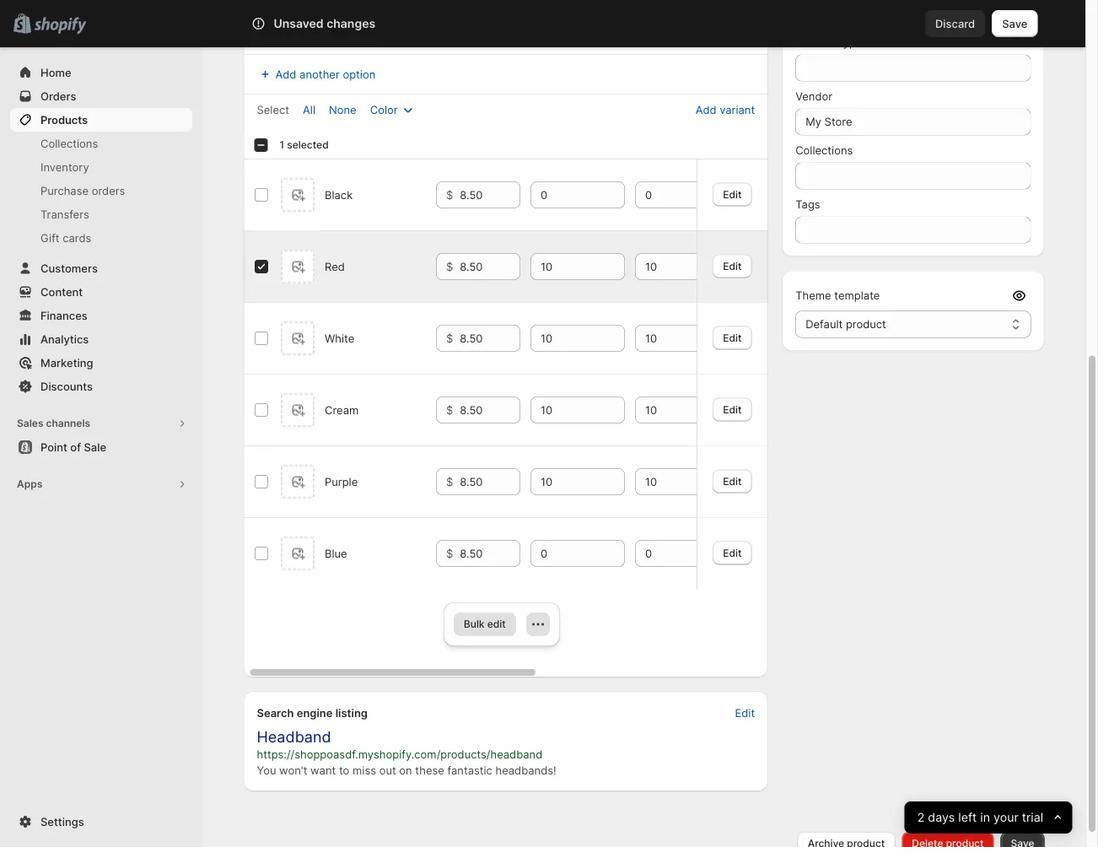 Task type: describe. For each thing, give the bounding box(es) containing it.
point of sale button
[[0, 435, 203, 459]]

customers link
[[10, 257, 192, 280]]

save button
[[993, 10, 1039, 37]]

add for add variant
[[696, 103, 717, 116]]

marketing
[[41, 356, 93, 369]]

sales channels button
[[10, 412, 192, 435]]

cards
[[63, 231, 91, 244]]

sales channels
[[17, 417, 90, 430]]

settings
[[41, 815, 84, 828]]

none
[[329, 103, 357, 116]]

in
[[981, 811, 991, 825]]

out
[[379, 764, 396, 777]]

settings link
[[10, 810, 192, 834]]

changes
[[327, 16, 376, 31]]

options element for $ text box associated with white
[[325, 332, 354, 345]]

listing
[[336, 706, 368, 719]]

shopify image
[[34, 17, 86, 34]]

content link
[[10, 280, 192, 304]]

channels
[[46, 417, 90, 430]]

Tags text field
[[796, 216, 1032, 243]]

2
[[918, 811, 925, 825]]

edit
[[488, 618, 506, 630]]

options element for $ text field for purple
[[325, 475, 358, 488]]

$ for white
[[446, 332, 453, 345]]

vendor
[[796, 90, 833, 103]]

$ text field for purple
[[460, 468, 520, 495]]

your
[[994, 811, 1019, 825]]

$ for red
[[446, 260, 453, 273]]

cream
[[325, 403, 359, 416]]

transfers link
[[10, 203, 192, 226]]

options element for $ text box associated with blue
[[325, 547, 347, 560]]

bulk edit button
[[454, 613, 516, 636]]

on
[[399, 764, 412, 777]]

default
[[806, 318, 843, 331]]

options element for red's $ text field
[[325, 260, 345, 273]]

color
[[370, 103, 398, 116]]

orders link
[[10, 84, 192, 108]]

$ for cream
[[446, 403, 453, 416]]

apps
[[17, 478, 42, 490]]

1
[[280, 139, 285, 151]]

days
[[928, 811, 955, 825]]

content
[[41, 285, 83, 298]]

tags
[[796, 198, 821, 211]]

0 vertical spatial black
[[303, 24, 330, 36]]

save
[[1003, 17, 1028, 30]]

all button
[[293, 98, 326, 122]]

headband
[[257, 728, 331, 746]]

search for search engine listing
[[257, 706, 294, 719]]

transfers
[[41, 208, 89, 221]]

miss
[[353, 764, 376, 777]]

left
[[959, 811, 977, 825]]

Product type text field
[[796, 54, 1032, 81]]

https://shoppoasdf.myshopify.com/products/headband
[[257, 748, 543, 761]]

type
[[840, 36, 863, 49]]

these
[[416, 764, 445, 777]]

customers
[[41, 262, 98, 275]]

theme
[[796, 289, 832, 302]]

none button
[[319, 98, 367, 122]]

of
[[70, 441, 81, 454]]

finances link
[[10, 304, 192, 327]]

Collections text field
[[796, 162, 1032, 189]]

Vendor text field
[[796, 108, 1032, 135]]

search button
[[298, 10, 788, 37]]

purchase orders
[[41, 184, 125, 197]]

2 days left in your trial
[[918, 811, 1044, 825]]

headbands!
[[496, 764, 557, 777]]

sale
[[84, 441, 106, 454]]

$ for blue
[[446, 547, 453, 560]]

headband https://shoppoasdf.myshopify.com/products/headband you won't want to miss out on these fantastic headbands!
[[257, 728, 557, 777]]

analytics
[[41, 333, 89, 346]]

0 vertical spatial red
[[350, 24, 369, 36]]

blue
[[325, 547, 347, 560]]

white
[[325, 332, 354, 345]]

default product
[[806, 318, 887, 331]]

color button
[[360, 98, 427, 122]]

orders
[[92, 184, 125, 197]]



Task type: vqa. For each thing, say whether or not it's contained in the screenshot.
the rightmost search
yes



Task type: locate. For each thing, give the bounding box(es) containing it.
options element up the cream
[[325, 332, 354, 345]]

theme template
[[796, 289, 881, 302]]

bulk edit
[[464, 618, 506, 630]]

1 horizontal spatial red
[[350, 24, 369, 36]]

collections
[[41, 137, 98, 150], [796, 144, 854, 157]]

options element down the cream
[[325, 475, 358, 488]]

4 options element from the top
[[325, 403, 359, 416]]

search up headband
[[257, 706, 294, 719]]

home link
[[10, 61, 192, 84]]

6 options element from the top
[[325, 547, 347, 560]]

$ for purple
[[446, 475, 453, 488]]

1 vertical spatial black
[[325, 188, 353, 201]]

another
[[300, 68, 340, 81]]

won't
[[279, 764, 308, 777]]

product
[[796, 36, 837, 49]]

$ text field for black
[[460, 181, 520, 208]]

4 $ from the top
[[446, 403, 453, 416]]

$ text field for blue
[[460, 540, 520, 567]]

3 $ from the top
[[446, 332, 453, 345]]

search engine listing
[[257, 706, 368, 719]]

options element down selected
[[325, 188, 353, 201]]

$ text field
[[460, 253, 520, 280], [460, 468, 520, 495]]

collections down the vendor
[[796, 144, 854, 157]]

0 horizontal spatial red
[[325, 260, 345, 273]]

1 selected
[[280, 139, 329, 151]]

edit button
[[713, 183, 752, 206], [713, 254, 752, 278], [713, 326, 752, 350], [713, 398, 752, 421], [713, 469, 752, 493], [713, 541, 752, 565], [725, 701, 766, 725]]

search right unsaved
[[326, 17, 362, 30]]

unsaved
[[274, 16, 324, 31]]

search for search
[[326, 17, 362, 30]]

sales
[[17, 417, 43, 430]]

engine
[[297, 706, 333, 719]]

black up the another
[[303, 24, 330, 36]]

$ text field for cream
[[460, 397, 520, 424]]

inventory link
[[10, 155, 192, 179]]

purchase
[[41, 184, 89, 197]]

black down selected
[[325, 188, 353, 201]]

1 options element from the top
[[325, 188, 353, 201]]

gift cards link
[[10, 226, 192, 250]]

purchase orders link
[[10, 179, 192, 203]]

red up "option"
[[350, 24, 369, 36]]

options element down purple
[[325, 547, 347, 560]]

options element up purple
[[325, 403, 359, 416]]

3 options element from the top
[[325, 332, 354, 345]]

2 $ from the top
[[446, 260, 453, 273]]

to
[[339, 764, 350, 777]]

4 $ text field from the top
[[460, 540, 520, 567]]

options element for $ text box related to cream
[[325, 403, 359, 416]]

red up white
[[325, 260, 345, 273]]

options element containing blue
[[325, 547, 347, 560]]

6 $ from the top
[[446, 547, 453, 560]]

1 vertical spatial red
[[325, 260, 345, 273]]

bulk
[[464, 618, 485, 630]]

variant
[[720, 103, 755, 116]]

marketing link
[[10, 351, 192, 375]]

0 vertical spatial add
[[276, 68, 297, 81]]

2 $ text field from the top
[[460, 325, 520, 352]]

1 horizontal spatial collections
[[796, 144, 854, 157]]

2 $ text field from the top
[[460, 468, 520, 495]]

point of sale
[[41, 441, 106, 454]]

select
[[257, 103, 289, 116]]

option
[[343, 68, 376, 81]]

0 vertical spatial $ text field
[[460, 253, 520, 280]]

trial
[[1022, 811, 1044, 825]]

options element containing purple
[[325, 475, 358, 488]]

1 $ text field from the top
[[460, 253, 520, 280]]

finances
[[41, 309, 88, 322]]

products
[[41, 113, 88, 126]]

1 $ text field from the top
[[460, 181, 520, 208]]

add left the another
[[276, 68, 297, 81]]

3 $ text field from the top
[[460, 397, 520, 424]]

add left variant
[[696, 103, 717, 116]]

1 vertical spatial search
[[257, 706, 294, 719]]

5 $ from the top
[[446, 475, 453, 488]]

template
[[835, 289, 881, 302]]

all
[[303, 103, 316, 116]]

red
[[350, 24, 369, 36], [325, 260, 345, 273]]

purple
[[325, 475, 358, 488]]

want
[[311, 764, 336, 777]]

1 horizontal spatial search
[[326, 17, 362, 30]]

options element containing white
[[325, 332, 354, 345]]

5 options element from the top
[[325, 475, 358, 488]]

apps button
[[10, 473, 192, 496]]

1 $ from the top
[[446, 188, 453, 201]]

analytics link
[[10, 327, 192, 351]]

discard
[[936, 17, 976, 30]]

selected
[[287, 139, 329, 151]]

add for add another option
[[276, 68, 297, 81]]

options element up white
[[325, 260, 345, 273]]

options element containing black
[[325, 188, 353, 201]]

search
[[326, 17, 362, 30], [257, 706, 294, 719]]

search inside button
[[326, 17, 362, 30]]

add another option
[[276, 68, 376, 81]]

1 horizontal spatial add
[[696, 103, 717, 116]]

gift
[[41, 231, 60, 244]]

None number field
[[530, 181, 600, 208], [635, 181, 704, 208], [530, 253, 600, 280], [635, 253, 704, 280], [530, 325, 600, 352], [635, 325, 704, 352], [530, 397, 600, 424], [635, 397, 704, 424], [530, 468, 600, 495], [635, 468, 704, 495], [530, 540, 600, 567], [635, 540, 704, 567], [530, 181, 600, 208], [635, 181, 704, 208], [530, 253, 600, 280], [635, 253, 704, 280], [530, 325, 600, 352], [635, 325, 704, 352], [530, 397, 600, 424], [635, 397, 704, 424], [530, 468, 600, 495], [635, 468, 704, 495], [530, 540, 600, 567], [635, 540, 704, 567]]

add variant button
[[686, 95, 766, 124]]

$ for black
[[446, 188, 453, 201]]

$ text field for red
[[460, 253, 520, 280]]

collections link
[[10, 132, 192, 155]]

0 horizontal spatial collections
[[41, 137, 98, 150]]

options element containing cream
[[325, 403, 359, 416]]

product
[[846, 318, 887, 331]]

0 horizontal spatial search
[[257, 706, 294, 719]]

fantastic
[[448, 764, 493, 777]]

discounts
[[41, 380, 93, 393]]

1 vertical spatial $ text field
[[460, 468, 520, 495]]

options element for $ text box associated with black
[[325, 188, 353, 201]]

product type
[[796, 36, 863, 49]]

$ text field
[[460, 181, 520, 208], [460, 325, 520, 352], [460, 397, 520, 424], [460, 540, 520, 567]]

black
[[303, 24, 330, 36], [325, 188, 353, 201]]

edit
[[723, 188, 742, 200], [723, 260, 742, 272], [723, 331, 742, 344], [723, 403, 742, 415], [723, 475, 742, 487], [723, 547, 742, 559], [736, 706, 755, 719]]

unsaved changes
[[274, 16, 376, 31]]

options element
[[325, 188, 353, 201], [325, 260, 345, 273], [325, 332, 354, 345], [325, 403, 359, 416], [325, 475, 358, 488], [325, 547, 347, 560]]

0 horizontal spatial add
[[276, 68, 297, 81]]

collections up inventory
[[41, 137, 98, 150]]

you
[[257, 764, 276, 777]]

options element containing red
[[325, 260, 345, 273]]

gift cards
[[41, 231, 91, 244]]

2 options element from the top
[[325, 260, 345, 273]]

discard button
[[926, 10, 986, 37]]

$ text field for white
[[460, 325, 520, 352]]

collections inside collections link
[[41, 137, 98, 150]]

1 vertical spatial add
[[696, 103, 717, 116]]

home
[[41, 66, 71, 79]]

add variant
[[696, 103, 755, 116]]

0 vertical spatial search
[[326, 17, 362, 30]]

point of sale link
[[10, 435, 192, 459]]

inventory
[[41, 160, 89, 173]]

discounts link
[[10, 375, 192, 398]]

orders
[[41, 89, 76, 103]]

2 days left in your trial button
[[905, 802, 1073, 834]]

products link
[[10, 108, 192, 132]]

point
[[41, 441, 67, 454]]



